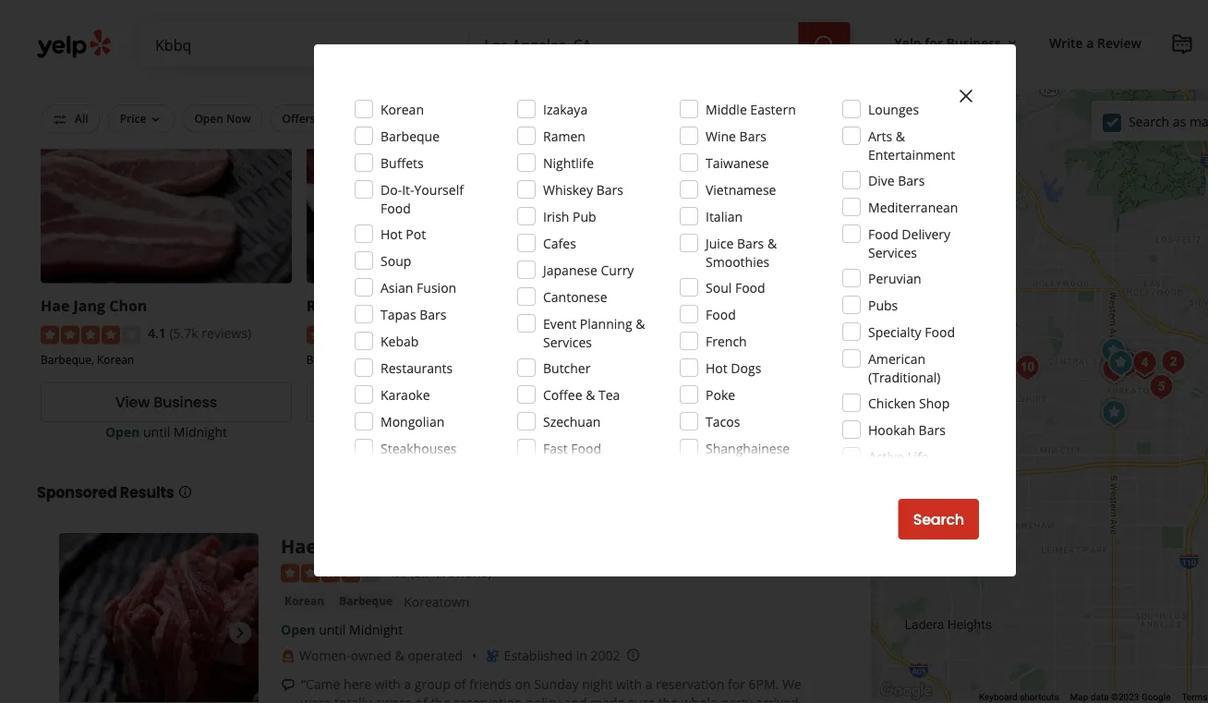 Task type: describe. For each thing, give the bounding box(es) containing it.
mongolian
[[381, 413, 445, 430]]

16 women owned v2 image
[[281, 649, 296, 664]]

friends
[[470, 676, 512, 693]]

barbeque, inside the barbeque, korean order now
[[307, 352, 360, 367]]

on
[[515, 676, 531, 693]]

search as ma
[[1129, 113, 1209, 130]]

bars for dive bars
[[899, 171, 926, 189]]

©2023
[[1112, 692, 1140, 703]]

good for dinner button
[[594, 104, 704, 133]]

songhak korean bbq image
[[1096, 333, 1132, 370]]

offers delivery
[[282, 111, 362, 126]]

women-owned & operated
[[299, 647, 463, 665]]

seoul
[[369, 295, 410, 315]]

barbeque inside search dialog
[[381, 127, 440, 145]]

smoothies
[[706, 253, 770, 270]]

map region
[[663, 59, 1209, 703]]

irish pub
[[543, 207, 597, 225]]

yelp
[[895, 34, 922, 51]]

active
[[869, 448, 905, 465]]

business for songhak korean bbq
[[686, 392, 749, 413]]

4.1 for 4.1 (5.7k reviews)
[[148, 325, 166, 342]]

soowon galbi kbbq restaurant image
[[1144, 369, 1181, 406]]

hot and new
[[723, 111, 793, 126]]

(397
[[702, 325, 728, 342]]

totally
[[335, 694, 372, 703]]

business inside button
[[947, 34, 1002, 51]]

4.1 for 4.1
[[388, 564, 407, 581]]

shortcuts
[[1020, 692, 1060, 703]]

1 the from the left
[[431, 694, 451, 703]]

hanu korean bbq image
[[1156, 344, 1193, 381]]

food down szechuan
[[571, 439, 602, 457]]

data
[[1091, 692, 1110, 703]]

sunday
[[534, 676, 579, 693]]

planning
[[580, 315, 633, 332]]

2 the from the left
[[659, 694, 678, 703]]

whiskey bars
[[543, 181, 624, 198]]

user actions element
[[880, 26, 1209, 63]]

food up (397
[[706, 305, 736, 323]]

keyboard
[[980, 692, 1018, 703]]

reviews) for hae jang chon
[[202, 325, 251, 342]]

nightlife
[[543, 154, 594, 171]]

mediterranean
[[869, 198, 959, 216]]

good for dinner
[[606, 111, 692, 126]]

food down smoothies
[[736, 279, 766, 296]]

4.6 (397 reviews)
[[680, 325, 781, 342]]

hot for hot and new
[[723, 111, 743, 126]]

0 horizontal spatial reservation
[[454, 694, 523, 703]]

view for korean
[[647, 392, 682, 413]]

2 with from the left
[[617, 676, 642, 693]]

terms link
[[1182, 692, 1209, 703]]

we
[[783, 676, 802, 693]]

whole
[[682, 694, 718, 703]]

16 chevron down v2 image
[[1005, 36, 1020, 51]]

vietnamese
[[706, 181, 777, 198]]

2 horizontal spatial midnight
[[706, 423, 759, 440]]

16 speech v2 image
[[281, 678, 296, 693]]

shop
[[920, 394, 950, 412]]

tapas bars
[[381, 305, 447, 323]]

barbeque, korean for hae
[[41, 352, 134, 367]]

chon for "hae jang chon" link to the left
[[109, 295, 147, 315]]

0 vertical spatial open until midnight
[[105, 423, 227, 440]]

hae for the bottom "hae jang chon" link
[[281, 533, 317, 559]]

google image
[[876, 679, 937, 703]]

search for search
[[914, 509, 965, 530]]

arts & entertainment
[[869, 127, 956, 163]]

map
[[1071, 692, 1089, 703]]

terms 
[[1182, 692, 1209, 703]]

italian
[[706, 207, 743, 225]]

hae for "hae jang chon" link to the left
[[41, 295, 70, 315]]

now inside the barbeque, korean order now
[[439, 392, 471, 413]]

wine
[[706, 127, 737, 145]]

"came here with a group of friends on sunday night with a reservation for 6pm. we were totally aware of the reservation policy and made sure the whole party arrive
[[301, 676, 802, 703]]

in
[[577, 647, 588, 665]]

until down order
[[408, 423, 435, 440]]

cantonese
[[543, 288, 608, 305]]

barbeque, korean for songhak
[[573, 352, 666, 367]]

food inside do-it-yourself food
[[381, 199, 411, 217]]

map data ©2023 google
[[1071, 692, 1171, 703]]

projects image
[[1172, 33, 1194, 55]]

all
[[75, 111, 88, 126]]

16 filter v2 image
[[53, 112, 67, 127]]

buffets
[[381, 154, 424, 171]]

until up women-
[[319, 621, 346, 639]]

korean link
[[281, 592, 328, 611]]

(5.7k reviews) link
[[410, 562, 492, 582]]

& for juice bars & smoothies
[[768, 234, 777, 252]]

until left 'tacos'
[[675, 423, 702, 440]]

offers takeout
[[494, 111, 574, 126]]

barbeque link
[[336, 592, 397, 611]]

offers for offers delivery
[[282, 111, 316, 126]]

specialty
[[869, 323, 922, 341]]

-
[[413, 295, 418, 315]]

event
[[543, 315, 577, 332]]

slideshow element
[[59, 533, 259, 703]]

now inside button
[[226, 111, 251, 126]]

hae jang chon image
[[59, 533, 259, 703]]

hot for hot dogs
[[706, 359, 728, 377]]

butcher
[[543, 359, 591, 377]]

japanese curry
[[543, 261, 634, 279]]

1 vertical spatial 4.1 star rating image
[[281, 564, 381, 583]]

hot for hot pot
[[381, 225, 403, 243]]

yelp for business button
[[888, 26, 1028, 59]]

until midnight
[[675, 423, 759, 440]]

offers delivery button
[[270, 104, 374, 133]]

view business for chon
[[115, 392, 217, 413]]

1 horizontal spatial of
[[454, 676, 466, 693]]

new
[[769, 111, 793, 126]]

soup
[[381, 252, 412, 269]]

established
[[504, 647, 573, 665]]

chon for the bottom "hae jang chon" link
[[367, 533, 414, 559]]

koreatown
[[404, 593, 470, 611]]

here
[[344, 676, 372, 693]]

write a review link
[[1042, 26, 1150, 59]]

kebab
[[381, 332, 419, 350]]

yelp for business
[[895, 34, 1002, 51]]

1 with from the left
[[375, 676, 401, 693]]

& for women-owned & operated
[[395, 647, 404, 665]]

barbeque button
[[336, 592, 397, 611]]

were
[[301, 694, 331, 703]]

middle
[[706, 100, 747, 118]]

good
[[606, 111, 634, 126]]

bars for wine bars
[[740, 127, 767, 145]]

established in 2002
[[504, 647, 621, 665]]

soul
[[706, 279, 732, 296]]

(traditional)
[[869, 368, 941, 386]]

order
[[394, 392, 435, 413]]

1 horizontal spatial (5.7k
[[410, 564, 439, 581]]

chicken shop
[[869, 394, 950, 412]]

4.1 (5.7k reviews)
[[148, 325, 251, 342]]

american (traditional)
[[869, 350, 941, 386]]

1 horizontal spatial reservation
[[656, 676, 725, 693]]

1 vertical spatial of
[[415, 694, 428, 703]]

bars for hookah bars
[[919, 421, 946, 439]]

french
[[706, 332, 747, 350]]

view business link for bbq
[[573, 382, 824, 422]]

whiskey
[[543, 181, 593, 198]]

0 horizontal spatial midnight
[[174, 423, 227, 440]]



Task type: locate. For each thing, give the bounding box(es) containing it.
0 horizontal spatial business
[[154, 392, 217, 413]]

bars right -
[[420, 305, 447, 323]]

coffee
[[543, 386, 583, 403]]

1 view from the left
[[115, 392, 150, 413]]

4.6 star rating image
[[573, 326, 672, 344]]

1 vertical spatial barbeque
[[339, 594, 393, 609]]

2 view business link from the left
[[573, 382, 824, 422]]

active life
[[869, 448, 930, 465]]

open until midnight up 16 info v2 icon
[[105, 423, 227, 440]]

midnight up 16 info v2 icon
[[174, 423, 227, 440]]

delivery for food delivery services
[[902, 225, 951, 243]]

business up the until midnight
[[686, 392, 749, 413]]

to
[[348, 295, 365, 315]]

1 vertical spatial hae jang chon
[[281, 533, 414, 559]]

road
[[307, 295, 344, 315]]

delivery for offers delivery
[[319, 111, 362, 126]]

as
[[1174, 113, 1187, 130]]

ma
[[1190, 113, 1209, 130]]

a up sure
[[646, 676, 653, 693]]

american
[[869, 350, 926, 367]]

restaurants
[[381, 359, 453, 377]]

0 horizontal spatial view business link
[[41, 382, 292, 422]]

delivery
[[319, 111, 362, 126], [902, 225, 951, 243]]

hookah bars
[[869, 421, 946, 439]]

the down group at bottom left
[[431, 694, 451, 703]]

1 horizontal spatial hae jang chon link
[[281, 533, 414, 559]]

6pm.
[[749, 676, 779, 693]]

juice
[[706, 234, 734, 252]]

chon
[[109, 295, 147, 315], [367, 533, 414, 559]]

tacos
[[706, 413, 741, 430]]

1 vertical spatial now
[[439, 392, 471, 413]]

1 horizontal spatial view business link
[[573, 382, 824, 422]]

1 barbeque, korean from the left
[[41, 352, 134, 367]]

cafes
[[543, 234, 577, 252]]

now up '11:30'
[[439, 392, 471, 413]]

hot left pot
[[381, 225, 403, 243]]

0 horizontal spatial delivery
[[319, 111, 362, 126]]

peruvian
[[869, 269, 922, 287]]

1 vertical spatial services
[[543, 333, 592, 351]]

services inside "event planning & services"
[[543, 333, 592, 351]]

open until midnight up women-
[[281, 621, 403, 639]]

food right specialty
[[925, 323, 956, 341]]

& right planning
[[636, 315, 645, 332]]

barbeque inside button
[[339, 594, 393, 609]]

3 barbeque, from the left
[[573, 352, 626, 367]]

11:30
[[439, 423, 472, 440]]

services up peruvian
[[869, 244, 918, 261]]

midnight
[[174, 423, 227, 440], [706, 423, 759, 440], [349, 621, 403, 639]]

korean inside search dialog
[[381, 100, 424, 118]]

bars up smoothies
[[738, 234, 765, 252]]

delivery inside food delivery services
[[902, 225, 951, 243]]

services down event
[[543, 333, 592, 351]]

view business link
[[41, 382, 292, 422], [573, 382, 824, 422]]

bars
[[740, 127, 767, 145], [899, 171, 926, 189], [597, 181, 624, 198], [738, 234, 765, 252], [420, 305, 447, 323], [919, 421, 946, 439]]

now
[[226, 111, 251, 126], [439, 392, 471, 413]]

owned
[[351, 647, 392, 665]]

None search field
[[140, 22, 854, 67]]

and inside "came here with a group of friends on sunday night with a reservation for 6pm. we were totally aware of the reservation policy and made sure the whole party arrive
[[564, 694, 587, 703]]

for inside "came here with a group of friends on sunday night with a reservation for 6pm. we were totally aware of the reservation policy and made sure the whole party arrive
[[728, 676, 746, 693]]

write a review
[[1050, 34, 1142, 51]]

1 horizontal spatial view business
[[647, 392, 749, 413]]

1 vertical spatial hot
[[381, 225, 403, 243]]

0 horizontal spatial 4.1 star rating image
[[41, 326, 140, 344]]

with
[[375, 676, 401, 693], [617, 676, 642, 693]]

and inside button
[[746, 111, 766, 126]]

3.9 star rating image
[[307, 326, 406, 344]]

1 vertical spatial jang
[[322, 533, 362, 559]]

0 vertical spatial hae jang chon
[[41, 295, 147, 315]]

1 horizontal spatial delivery
[[902, 225, 951, 243]]

2 view business from the left
[[647, 392, 749, 413]]

bars for juice bars & smoothies
[[738, 234, 765, 252]]

for up party
[[728, 676, 746, 693]]

food inside food delivery services
[[869, 225, 899, 243]]

0 horizontal spatial offers
[[282, 111, 316, 126]]

gangnam station korean bbq image
[[1096, 351, 1133, 388], [1096, 351, 1133, 388]]

hot up wine bars
[[723, 111, 743, 126]]

barbeque, for hae
[[41, 352, 94, 367]]

the right sure
[[659, 694, 678, 703]]

close image
[[956, 85, 978, 107]]

with up sure
[[617, 676, 642, 693]]

the
[[431, 694, 451, 703], [659, 694, 678, 703]]

barbeque down reservations
[[381, 127, 440, 145]]

search left 'as'
[[1129, 113, 1170, 130]]

fast
[[543, 439, 568, 457]]

0 horizontal spatial the
[[431, 694, 451, 703]]

king chang - la image
[[1109, 346, 1146, 383]]

jang
[[73, 295, 105, 315], [322, 533, 362, 559]]

1 vertical spatial delivery
[[902, 225, 951, 243]]

view business
[[115, 392, 217, 413], [647, 392, 749, 413]]

2 horizontal spatial a
[[1087, 34, 1095, 51]]

bars down entertainment
[[899, 171, 926, 189]]

midnight up 'owned'
[[349, 621, 403, 639]]

view business link for chon
[[41, 382, 292, 422]]

food down mediterranean
[[869, 225, 899, 243]]

0 vertical spatial delivery
[[319, 111, 362, 126]]

dogs
[[731, 359, 762, 377]]

business for hae jang chon
[[154, 392, 217, 413]]

view business link down 4.1 (5.7k reviews)
[[41, 382, 292, 422]]

bars up "pub"
[[597, 181, 624, 198]]

until up results at the bottom left
[[143, 423, 170, 440]]

reviews) for songhak korean bbq
[[731, 325, 781, 342]]

hot inside button
[[723, 111, 743, 126]]

1 horizontal spatial view
[[647, 392, 682, 413]]

0 vertical spatial reservation
[[656, 676, 725, 693]]

ahgassi gopchang image
[[1109, 346, 1146, 383]]

of right group at bottom left
[[454, 676, 466, 693]]

road to seoul - los angeles link
[[307, 295, 508, 315]]

dive bars
[[869, 171, 926, 189]]

1 horizontal spatial a
[[646, 676, 653, 693]]

0 vertical spatial chon
[[109, 295, 147, 315]]

0 horizontal spatial barbeque,
[[41, 352, 94, 367]]

korean
[[381, 100, 424, 118], [641, 295, 694, 315], [97, 352, 134, 367], [363, 352, 400, 367], [629, 352, 666, 367], [285, 594, 325, 609]]

1 vertical spatial open until midnight
[[281, 621, 403, 639]]

0 horizontal spatial 4.1
[[148, 325, 166, 342]]

angeles
[[451, 295, 508, 315]]

1 vertical spatial hae
[[281, 533, 317, 559]]

with up aware at the left bottom of the page
[[375, 676, 401, 693]]

1 offers from the left
[[282, 111, 316, 126]]

hot and new button
[[711, 104, 805, 133]]

dinner
[[655, 111, 692, 126]]

1 barbeque, from the left
[[41, 352, 94, 367]]

barbeque, for songhak
[[573, 352, 626, 367]]

view for jang
[[115, 392, 150, 413]]

0 horizontal spatial view business
[[115, 392, 217, 413]]

"came
[[301, 676, 341, 693]]

delivery inside button
[[319, 111, 362, 126]]

curry
[[601, 261, 634, 279]]

search for search as ma
[[1129, 113, 1170, 130]]

2 vertical spatial for
[[728, 676, 746, 693]]

2 horizontal spatial reviews)
[[731, 325, 781, 342]]

& up smoothies
[[768, 234, 777, 252]]

0 horizontal spatial hae jang chon
[[41, 295, 147, 315]]

1 horizontal spatial and
[[746, 111, 766, 126]]

search inside button
[[914, 509, 965, 530]]

view right tea
[[647, 392, 682, 413]]

2 barbeque, korean from the left
[[573, 352, 666, 367]]

songhak korean bbq link
[[573, 295, 730, 315]]

for right the good
[[637, 111, 652, 126]]

1 horizontal spatial reviews)
[[442, 564, 492, 581]]

1 view business from the left
[[115, 392, 217, 413]]

1 horizontal spatial barbeque, korean
[[573, 352, 666, 367]]

& inside the arts & entertainment
[[896, 127, 906, 145]]

16 info v2 image
[[178, 485, 193, 500]]

1 horizontal spatial barbeque,
[[307, 352, 360, 367]]

1 horizontal spatial hae jang chon
[[281, 533, 414, 559]]

yourself
[[415, 181, 464, 198]]

open
[[194, 111, 224, 126], [105, 423, 140, 440], [370, 423, 405, 440], [281, 621, 316, 639]]

1 horizontal spatial offers
[[494, 111, 528, 126]]

jjukku jjukku bbq image
[[1127, 349, 1164, 386]]

search down life on the bottom of page
[[914, 509, 965, 530]]

1 view business link from the left
[[41, 382, 292, 422]]

0 horizontal spatial view
[[115, 392, 150, 413]]

0 horizontal spatial (5.7k
[[170, 325, 198, 342]]

and left "new"
[[746, 111, 766, 126]]

of down group at bottom left
[[415, 694, 428, 703]]

midnight down poke at the right bottom
[[706, 423, 759, 440]]

hae jang chon for "hae jang chon" link to the left
[[41, 295, 147, 315]]

0 vertical spatial 4.1 star rating image
[[41, 326, 140, 344]]

& inside juice bars & smoothies
[[768, 234, 777, 252]]

1 horizontal spatial services
[[869, 244, 918, 261]]

pubs
[[869, 296, 899, 314]]

business down 4.1 (5.7k reviews)
[[154, 392, 217, 413]]

0 vertical spatial 4.1
[[148, 325, 166, 342]]

reservation down friends
[[454, 694, 523, 703]]

0 horizontal spatial now
[[226, 111, 251, 126]]

hae jang chon
[[41, 295, 147, 315], [281, 533, 414, 559]]

view up results at the bottom left
[[115, 392, 150, 413]]

1 horizontal spatial chon
[[367, 533, 414, 559]]

1 horizontal spatial for
[[728, 676, 746, 693]]

entertainment
[[869, 146, 956, 163]]

0 horizontal spatial of
[[415, 694, 428, 703]]

1 horizontal spatial 4.1
[[388, 564, 407, 581]]

0 vertical spatial barbeque
[[381, 127, 440, 145]]

business left "16 chevron down v2" 'image'
[[947, 34, 1002, 51]]

offers
[[282, 111, 316, 126], [494, 111, 528, 126]]

food down do-
[[381, 199, 411, 217]]

and down the sunday
[[564, 694, 587, 703]]

2 horizontal spatial for
[[925, 34, 943, 51]]

songhak
[[573, 295, 637, 315]]

1 vertical spatial (5.7k
[[410, 564, 439, 581]]

0 vertical spatial jang
[[73, 295, 105, 315]]

bars inside juice bars & smoothies
[[738, 234, 765, 252]]

open until midnight
[[105, 423, 227, 440], [281, 621, 403, 639]]

search dialog
[[0, 0, 1209, 703]]

0 horizontal spatial open until midnight
[[105, 423, 227, 440]]

write
[[1050, 34, 1084, 51]]

1 vertical spatial search
[[914, 509, 965, 530]]

reviews)
[[202, 325, 251, 342], [731, 325, 781, 342], [442, 564, 492, 581]]

0 vertical spatial search
[[1129, 113, 1170, 130]]

hookah
[[869, 421, 916, 439]]

0 horizontal spatial reviews)
[[202, 325, 251, 342]]

0 horizontal spatial and
[[564, 694, 587, 703]]

2 barbeque, from the left
[[307, 352, 360, 367]]

2 horizontal spatial barbeque,
[[573, 352, 626, 367]]

bars for whiskey bars
[[597, 181, 624, 198]]

group
[[415, 676, 451, 693]]

for inside filters group
[[637, 111, 652, 126]]

1 horizontal spatial jang
[[322, 533, 362, 559]]

review
[[1098, 34, 1142, 51]]

0 vertical spatial of
[[454, 676, 466, 693]]

view business link up the until midnight
[[573, 382, 824, 422]]

view business down 4.1 (5.7k reviews)
[[115, 392, 217, 413]]

1 horizontal spatial the
[[659, 694, 678, 703]]

now left offers delivery at the left of page
[[226, 111, 251, 126]]

road to seoul - los angeles image
[[1096, 395, 1133, 432], [1096, 395, 1133, 432]]

1 vertical spatial chon
[[367, 533, 414, 559]]

next image
[[229, 622, 251, 644]]

a right write on the top of the page
[[1087, 34, 1095, 51]]

0 vertical spatial now
[[226, 111, 251, 126]]

& left tea
[[586, 386, 595, 403]]

food delivery services
[[869, 225, 951, 261]]

0 horizontal spatial chon
[[109, 295, 147, 315]]

reservation
[[656, 676, 725, 693], [454, 694, 523, 703]]

baekjeong - los angeles image
[[1127, 345, 1164, 382]]

0 vertical spatial for
[[925, 34, 943, 51]]

0 vertical spatial hot
[[723, 111, 743, 126]]

& inside "event planning & services"
[[636, 315, 645, 332]]

offers left the takeout
[[494, 111, 528, 126]]

for inside user actions element
[[925, 34, 943, 51]]

1 horizontal spatial with
[[617, 676, 642, 693]]

hot
[[723, 111, 743, 126], [381, 225, 403, 243], [706, 359, 728, 377]]

& for event planning & services
[[636, 315, 645, 332]]

2 horizontal spatial business
[[947, 34, 1002, 51]]

4.1 link
[[388, 562, 407, 582]]

1 vertical spatial reservation
[[454, 694, 523, 703]]

party
[[721, 694, 753, 703]]

bars down shop
[[919, 421, 946, 439]]

filters group
[[37, 104, 809, 133]]

1 horizontal spatial business
[[686, 392, 749, 413]]

4.6
[[680, 325, 698, 342]]

0 vertical spatial (5.7k
[[170, 325, 198, 342]]

1 horizontal spatial hae
[[281, 533, 317, 559]]

0 horizontal spatial services
[[543, 333, 592, 351]]

barbeque,
[[41, 352, 94, 367], [307, 352, 360, 367], [573, 352, 626, 367]]

lounges
[[869, 100, 920, 118]]

karaoke
[[381, 386, 430, 403]]

1 horizontal spatial open until midnight
[[281, 621, 403, 639]]

results
[[120, 482, 174, 503]]

genwa korean bbq mid wilshire image
[[1010, 349, 1047, 386]]

for right yelp
[[925, 34, 943, 51]]

0 horizontal spatial hae
[[41, 295, 70, 315]]

aware
[[375, 694, 412, 703]]

& right 'owned'
[[395, 647, 404, 665]]

offers right open now button
[[282, 111, 316, 126]]

previous image
[[67, 622, 89, 644]]

0 horizontal spatial jang
[[73, 295, 105, 315]]

4.1 star rating image
[[41, 326, 140, 344], [281, 564, 381, 583]]

1 vertical spatial 4.1
[[388, 564, 407, 581]]

16 established in v2 image
[[486, 649, 501, 664]]

1 vertical spatial for
[[637, 111, 652, 126]]

shanghainese
[[706, 439, 790, 457]]

0 horizontal spatial barbeque, korean
[[41, 352, 134, 367]]

all button
[[41, 104, 100, 133]]

2 vertical spatial hot
[[706, 359, 728, 377]]

terms
[[1182, 692, 1208, 703]]

2 offers from the left
[[494, 111, 528, 126]]

night
[[582, 676, 613, 693]]

& right arts
[[896, 127, 906, 145]]

1 horizontal spatial search
[[1129, 113, 1170, 130]]

0 horizontal spatial hae jang chon link
[[41, 295, 147, 315]]

0 vertical spatial and
[[746, 111, 766, 126]]

hae jang chon for the bottom "hae jang chon" link
[[281, 533, 414, 559]]

for for good
[[637, 111, 652, 126]]

for for yelp
[[925, 34, 943, 51]]

view business up the until midnight
[[647, 392, 749, 413]]

barbeque down the 4.1 link
[[339, 594, 393, 609]]

sure
[[629, 694, 655, 703]]

info icon image
[[626, 648, 641, 662], [626, 648, 641, 662]]

japanese
[[543, 261, 598, 279]]

korean inside the barbeque, korean order now
[[363, 352, 400, 367]]

made
[[591, 694, 625, 703]]

0 vertical spatial hae jang chon link
[[41, 295, 147, 315]]

reservation up whole
[[656, 676, 725, 693]]

0 horizontal spatial search
[[914, 509, 965, 530]]

4.1
[[148, 325, 166, 342], [388, 564, 407, 581]]

korean inside button
[[285, 594, 325, 609]]

prime k bbq image
[[1096, 335, 1133, 372]]

open inside button
[[194, 111, 224, 126]]

search image
[[814, 34, 836, 56]]

services inside food delivery services
[[869, 244, 918, 261]]

view business for bbq
[[647, 392, 749, 413]]

0 vertical spatial services
[[869, 244, 918, 261]]

it-
[[402, 181, 415, 198]]

services
[[869, 244, 918, 261], [543, 333, 592, 351]]

1 horizontal spatial midnight
[[349, 621, 403, 639]]

coffee & tea
[[543, 386, 620, 403]]

a up aware at the left bottom of the page
[[404, 676, 411, 693]]

asian fusion
[[381, 279, 457, 296]]

juice bars & smoothies
[[706, 234, 777, 270]]

google
[[1142, 692, 1171, 703]]

bars down hot and new
[[740, 127, 767, 145]]

1 vertical spatial hae jang chon link
[[281, 533, 414, 559]]

0 horizontal spatial for
[[637, 111, 652, 126]]

do-it-yourself food
[[381, 181, 464, 217]]

hae jang chon image
[[1103, 345, 1140, 382], [1103, 345, 1140, 382]]

0 horizontal spatial a
[[404, 676, 411, 693]]

2 view from the left
[[647, 392, 682, 413]]

bars for tapas bars
[[420, 305, 447, 323]]

dive
[[869, 171, 895, 189]]

middle eastern
[[706, 100, 796, 118]]

road to seoul - los angeles
[[307, 295, 508, 315]]

1 horizontal spatial now
[[439, 392, 471, 413]]

hot up poke at the right bottom
[[706, 359, 728, 377]]

offers for offers takeout
[[494, 111, 528, 126]]



Task type: vqa. For each thing, say whether or not it's contained in the screenshot.
Midnight Website
no



